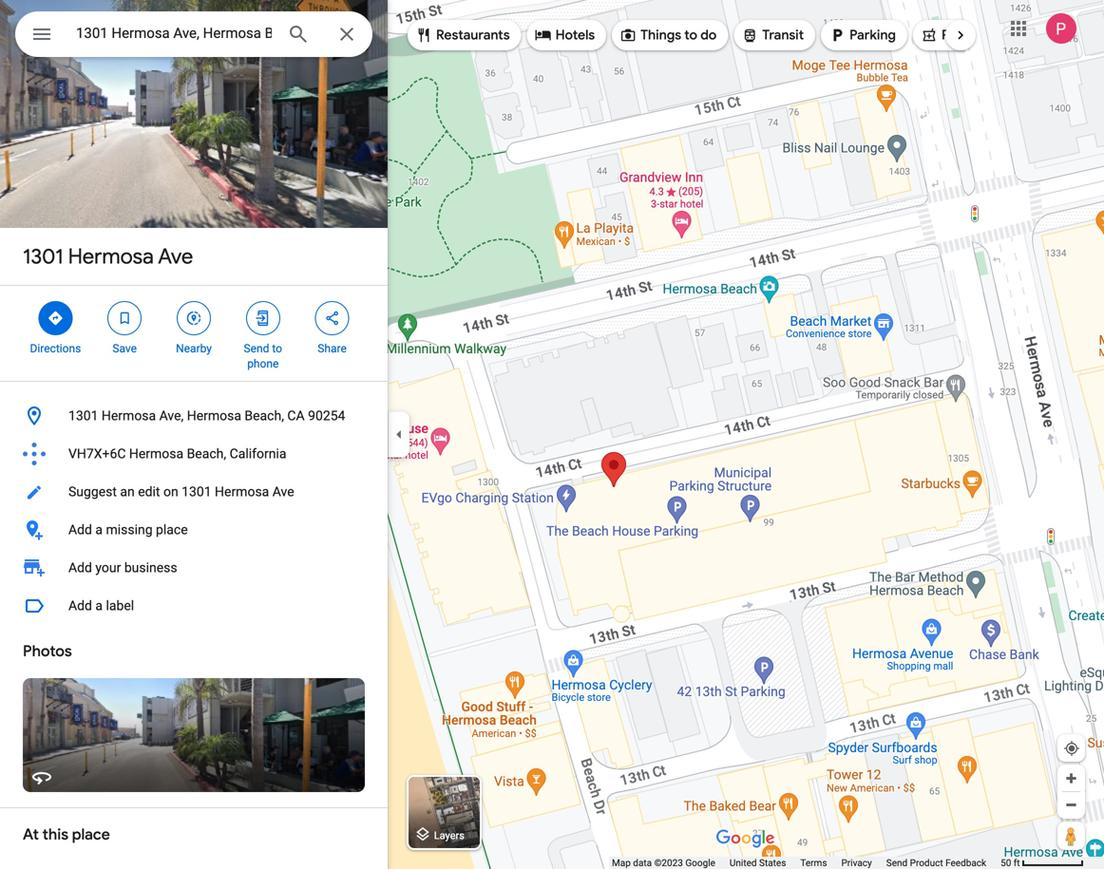 Task type: locate. For each thing, give the bounding box(es) containing it.
 parking
[[829, 25, 896, 46]]

send
[[244, 342, 269, 355], [886, 858, 908, 869]]

transit
[[762, 27, 804, 44]]

map
[[612, 858, 631, 869]]

a left label
[[95, 598, 103, 614]]

ave up the 
[[158, 243, 193, 270]]

hermosa left ave,
[[102, 408, 156, 424]]

90254
[[308, 408, 345, 424]]

1 vertical spatial to
[[272, 342, 282, 355]]

feedback
[[946, 858, 986, 869]]

1 horizontal spatial 1301
[[68, 408, 98, 424]]

0 horizontal spatial to
[[272, 342, 282, 355]]

1301
[[23, 243, 63, 270], [68, 408, 98, 424], [182, 484, 212, 500]]

1 vertical spatial beach,
[[187, 446, 226, 462]]

1 vertical spatial place
[[72, 825, 110, 845]]

send left product on the right bottom of the page
[[886, 858, 908, 869]]

zoom out image
[[1064, 798, 1079, 812]]

1 a from the top
[[95, 522, 103, 538]]

on
[[163, 484, 178, 500]]

ft
[[1014, 858, 1020, 869]]

1301 up vh7x+6c
[[68, 408, 98, 424]]

add
[[68, 522, 92, 538], [68, 560, 92, 576], [68, 598, 92, 614]]

0 vertical spatial add
[[68, 522, 92, 538]]

add a missing place button
[[0, 511, 388, 549]]

hermosa down the california
[[215, 484, 269, 500]]

product
[[910, 858, 943, 869]]

vh7x+6c hermosa beach, california
[[68, 446, 286, 462]]

0 vertical spatial ave
[[158, 243, 193, 270]]

1 horizontal spatial send
[[886, 858, 908, 869]]

send for send product feedback
[[886, 858, 908, 869]]

1 vertical spatial a
[[95, 598, 103, 614]]

2 vertical spatial 1301
[[182, 484, 212, 500]]

1 add from the top
[[68, 522, 92, 538]]

send up the phone at the top left of the page
[[244, 342, 269, 355]]

0 vertical spatial beach,
[[245, 408, 284, 424]]

2 horizontal spatial 1301
[[182, 484, 212, 500]]

google account: payton hansen  
(payton.hansen@adept.ai) image
[[1046, 13, 1077, 44]]

things
[[641, 27, 681, 44]]

ca
[[287, 408, 305, 424]]

hermosa up 
[[68, 243, 154, 270]]

None field
[[76, 22, 272, 45]]

2 a from the top
[[95, 598, 103, 614]]


[[921, 25, 938, 46]]

1301 hermosa ave, hermosa beach, ca 90254 button
[[0, 397, 388, 435]]

place right this
[[72, 825, 110, 845]]

to left do
[[684, 27, 697, 44]]

1301 up 
[[23, 243, 63, 270]]

0 horizontal spatial place
[[72, 825, 110, 845]]

footer inside "google maps" element
[[612, 857, 1001, 869]]

a for label
[[95, 598, 103, 614]]

ave,
[[159, 408, 184, 424]]

50
[[1001, 858, 1011, 869]]

 button
[[15, 11, 68, 61]]


[[415, 25, 432, 46]]

add a missing place
[[68, 522, 188, 538]]

business
[[124, 560, 177, 576]]

footer
[[612, 857, 1001, 869]]

show street view coverage image
[[1058, 822, 1085, 850]]

0 vertical spatial send
[[244, 342, 269, 355]]

a left missing
[[95, 522, 103, 538]]


[[324, 308, 341, 329]]

beach, left the ca
[[245, 408, 284, 424]]

actions for 1301 hermosa ave region
[[0, 286, 388, 381]]

suggest
[[68, 484, 117, 500]]

available search options for this area region
[[393, 12, 1104, 58]]

0 horizontal spatial beach,
[[187, 446, 226, 462]]

1301 inside button
[[68, 408, 98, 424]]

send inside 'button'
[[886, 858, 908, 869]]

hermosa for ave,
[[102, 408, 156, 424]]

place down the on
[[156, 522, 188, 538]]

send inside send to phone
[[244, 342, 269, 355]]

hermosa for ave
[[68, 243, 154, 270]]

1 vertical spatial add
[[68, 560, 92, 576]]

2 vertical spatial add
[[68, 598, 92, 614]]

3 add from the top
[[68, 598, 92, 614]]

0 vertical spatial 1301
[[23, 243, 63, 270]]

missing
[[106, 522, 153, 538]]

hermosa up edit at the bottom
[[129, 446, 184, 462]]

1301 right the on
[[182, 484, 212, 500]]

ave
[[158, 243, 193, 270], [272, 484, 294, 500]]

add down suggest
[[68, 522, 92, 538]]

california
[[230, 446, 286, 462]]

show your location image
[[1063, 740, 1080, 757]]

ave down the california
[[272, 484, 294, 500]]

0 vertical spatial place
[[156, 522, 188, 538]]

1301 hermosa ave, hermosa beach, ca 90254
[[68, 408, 345, 424]]

1 horizontal spatial place
[[156, 522, 188, 538]]

data
[[633, 858, 652, 869]]

this
[[42, 825, 69, 845]]

layers
[[434, 830, 465, 842]]

parking
[[850, 27, 896, 44]]

0 horizontal spatial ave
[[158, 243, 193, 270]]

50 ft button
[[1001, 858, 1084, 869]]


[[116, 308, 133, 329]]

0 vertical spatial a
[[95, 522, 103, 538]]

1 horizontal spatial to
[[684, 27, 697, 44]]

suggest an edit on 1301 hermosa ave
[[68, 484, 294, 500]]

2 add from the top
[[68, 560, 92, 576]]

place
[[156, 522, 188, 538], [72, 825, 110, 845]]

 pharmacies
[[921, 25, 1014, 46]]

to up the phone at the top left of the page
[[272, 342, 282, 355]]

beach, down "1301 hermosa ave, hermosa beach, ca 90254"
[[187, 446, 226, 462]]

hermosa inside "button"
[[215, 484, 269, 500]]

zoom in image
[[1064, 772, 1079, 786]]

google maps element
[[0, 0, 1104, 869]]

restaurants
[[436, 27, 510, 44]]


[[829, 25, 846, 46]]

a
[[95, 522, 103, 538], [95, 598, 103, 614]]

send for send to phone
[[244, 342, 269, 355]]

do
[[701, 27, 717, 44]]

footer containing map data ©2023 google
[[612, 857, 1001, 869]]

0 horizontal spatial send
[[244, 342, 269, 355]]

1 horizontal spatial ave
[[272, 484, 294, 500]]

1 vertical spatial send
[[886, 858, 908, 869]]


[[741, 25, 759, 46]]

add left your
[[68, 560, 92, 576]]

google
[[685, 858, 715, 869]]

place inside add a missing place button
[[156, 522, 188, 538]]

0 vertical spatial to
[[684, 27, 697, 44]]

terms
[[800, 858, 827, 869]]

1 vertical spatial ave
[[272, 484, 294, 500]]

 search field
[[15, 11, 373, 61]]

terms button
[[800, 857, 827, 869]]


[[620, 25, 637, 46]]

add left label
[[68, 598, 92, 614]]

0 horizontal spatial 1301
[[23, 243, 63, 270]]

to inside  things to do
[[684, 27, 697, 44]]

a for missing
[[95, 522, 103, 538]]

 hotels
[[535, 25, 595, 46]]

states
[[759, 858, 786, 869]]

to
[[684, 27, 697, 44], [272, 342, 282, 355]]

hermosa
[[68, 243, 154, 270], [102, 408, 156, 424], [187, 408, 241, 424], [129, 446, 184, 462], [215, 484, 269, 500]]

add your business link
[[0, 549, 388, 587]]

beach,
[[245, 408, 284, 424], [187, 446, 226, 462]]

1 vertical spatial 1301
[[68, 408, 98, 424]]

vh7x+6c
[[68, 446, 126, 462]]



Task type: describe. For each thing, give the bounding box(es) containing it.
1301 for 1301 hermosa ave, hermosa beach, ca 90254
[[68, 408, 98, 424]]

hotels
[[556, 27, 595, 44]]

map data ©2023 google
[[612, 858, 715, 869]]

privacy button
[[841, 857, 872, 869]]

add your business
[[68, 560, 177, 576]]

add for add your business
[[68, 560, 92, 576]]


[[185, 308, 202, 329]]

1301 hermosa ave
[[23, 243, 193, 270]]

send product feedback button
[[886, 857, 986, 869]]

pharmacies
[[942, 27, 1014, 44]]

send product feedback
[[886, 858, 986, 869]]

none field inside 1301 hermosa ave, hermosa beach, ca 90254 field
[[76, 22, 272, 45]]

 transit
[[741, 25, 804, 46]]

suggest an edit on 1301 hermosa ave button
[[0, 473, 388, 511]]

at
[[23, 825, 39, 845]]

1301 hermosa ave main content
[[0, 0, 388, 869]]

©2023
[[654, 858, 683, 869]]

label
[[106, 598, 134, 614]]

add a label
[[68, 598, 134, 614]]

1301 for 1301 hermosa ave
[[23, 243, 63, 270]]

at this place
[[23, 825, 110, 845]]

phone
[[247, 357, 279, 371]]

send to phone
[[244, 342, 282, 371]]

united states button
[[730, 857, 786, 869]]

privacy
[[841, 858, 872, 869]]

to inside send to phone
[[272, 342, 282, 355]]

hermosa right ave,
[[187, 408, 241, 424]]

save
[[112, 342, 137, 355]]

united
[[730, 858, 757, 869]]

an
[[120, 484, 135, 500]]

directions
[[30, 342, 81, 355]]


[[254, 308, 272, 329]]

1 horizontal spatial beach,
[[245, 408, 284, 424]]

united states
[[730, 858, 786, 869]]

 restaurants
[[415, 25, 510, 46]]


[[47, 308, 64, 329]]

photos
[[23, 642, 72, 661]]

ave inside "button"
[[272, 484, 294, 500]]

add for add a label
[[68, 598, 92, 614]]


[[535, 25, 552, 46]]

add for add a missing place
[[68, 522, 92, 538]]

1301 Hermosa Ave, Hermosa Beach, CA 90254 field
[[15, 11, 373, 57]]

next page image
[[952, 27, 969, 44]]

nearby
[[176, 342, 212, 355]]

share
[[318, 342, 347, 355]]


[[30, 20, 53, 48]]

add a label button
[[0, 587, 388, 625]]

50 ft
[[1001, 858, 1020, 869]]

1301 inside "button"
[[182, 484, 212, 500]]

edit
[[138, 484, 160, 500]]

collapse side panel image
[[389, 424, 410, 445]]

 things to do
[[620, 25, 717, 46]]

your
[[95, 560, 121, 576]]

hermosa for beach,
[[129, 446, 184, 462]]

vh7x+6c hermosa beach, california button
[[0, 435, 388, 473]]



Task type: vqa. For each thing, say whether or not it's contained in the screenshot.
the middle ADD
yes



